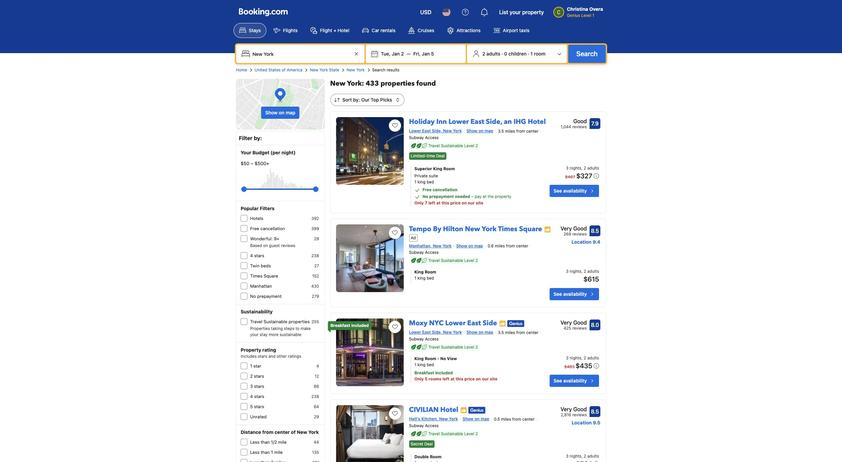 Task type: locate. For each thing, give the bounding box(es) containing it.
our
[[468, 201, 475, 206], [482, 377, 489, 382]]

room inside double room link
[[430, 454, 442, 460]]

0 horizontal spatial site
[[476, 201, 484, 206]]

location for tempo by hilton new york times square
[[572, 239, 592, 245]]

travel up - on the right bottom of page
[[429, 345, 440, 350]]

0 vertical spatial 3.5 miles from center subway access
[[409, 129, 539, 140]]

3 very good element from the top
[[561, 405, 587, 414]]

miles
[[505, 129, 515, 134], [495, 244, 505, 249], [505, 330, 515, 335], [501, 417, 511, 422]]

travel sustainable level 2 for nyc
[[429, 345, 478, 350]]

miles for civilian hotel
[[501, 417, 511, 422]]

search results
[[372, 67, 400, 72]]

reviews inside very good 425 reviews
[[573, 326, 587, 331]]

reviews for very good 425 reviews
[[573, 326, 587, 331]]

rentals
[[381, 27, 396, 33]]

3 access from the top
[[425, 337, 439, 342]]

your right list
[[510, 9, 521, 15]]

york up '0.6'
[[482, 225, 497, 234]]

$50 – $500+
[[241, 161, 269, 166]]

very up location 9.4
[[561, 226, 572, 232]]

our down "no prepayment needed – pay at the property"
[[468, 201, 475, 206]]

travel sustainable level 2 for hotel
[[429, 431, 478, 436]]

by: for filter
[[254, 135, 262, 141]]

2 travel sustainable level 2 from the top
[[429, 258, 478, 263]]

8.5 for tempo by hilton new york times square
[[591, 228, 599, 234]]

1 inside king room  - no view 1 king bed breakfast included only 5 rooms left at this price on our site
[[415, 362, 417, 367]]

king for moxy
[[415, 356, 424, 361]]

1 vertical spatial prepayment
[[257, 294, 282, 299]]

0 horizontal spatial no
[[250, 294, 256, 299]]

1 vertical spatial than
[[261, 450, 270, 455]]

other
[[277, 354, 287, 359]]

level for moxy nyc lower east side
[[465, 345, 475, 350]]

2 , from the top
[[582, 269, 583, 274]]

your inside travel sustainable properties 255 properties taking steps to make your stay more sustainable
[[250, 332, 259, 337]]

4 subway from the top
[[409, 423, 424, 428]]

1 3 nights , 2 adults from the top
[[566, 166, 599, 171]]

2 availability from the top
[[564, 291, 587, 297]]

1 vertical spatial king
[[415, 270, 424, 275]]

29 for unrated
[[314, 415, 319, 420]]

2 lower east side, new york from the top
[[409, 330, 462, 335]]

availability down $467
[[564, 188, 587, 194]]

tempo by hilton new york times square
[[409, 225, 542, 234]]

subway for civilian hotel
[[409, 423, 424, 428]]

reviews right guest at the left bottom of the page
[[281, 243, 296, 248]]

1 vertical spatial property
[[495, 194, 512, 199]]

1 vertical spatial 29
[[314, 415, 319, 420]]

show
[[265, 110, 278, 115], [467, 128, 478, 133], [457, 243, 468, 248], [467, 330, 478, 335], [463, 417, 474, 422]]

of
[[282, 67, 286, 72], [291, 429, 296, 435]]

search inside "search" button
[[577, 50, 598, 58]]

christina
[[567, 6, 589, 12]]

1 3.5 miles from center subway access from the top
[[409, 129, 539, 140]]

1 4 stars from the top
[[250, 253, 264, 258]]

center
[[527, 129, 539, 134], [516, 244, 529, 249], [527, 330, 539, 335], [523, 417, 535, 422], [275, 429, 290, 435]]

king room  - no view link
[[415, 356, 529, 362]]

good for very good 2,816 reviews
[[574, 406, 587, 412]]

1 horizontal spatial prepayment
[[430, 194, 454, 199]]

reviews inside "very good 269 reviews"
[[573, 232, 587, 237]]

1 very good element from the top
[[561, 225, 587, 233]]

price down king room  - no view link
[[465, 377, 475, 382]]

results
[[387, 67, 400, 72]]

scored 8.5 element up 9.4
[[590, 226, 601, 236]]

king inside king room 1 king bed
[[418, 276, 426, 281]]

see availability link down $483
[[550, 375, 599, 387]]

1 vertical spatial site
[[490, 377, 498, 382]]

only
[[415, 201, 424, 206], [415, 377, 424, 382]]

at left the on the right
[[483, 194, 487, 199]]

5
[[431, 51, 434, 57], [425, 377, 428, 382], [250, 404, 253, 409]]

0 horizontal spatial left
[[429, 201, 436, 206]]

location down the very good 2,816 reviews
[[572, 420, 592, 426]]

0 horizontal spatial properties
[[289, 319, 310, 324]]

2 vertical spatial 5
[[250, 404, 253, 409]]

1 availability from the top
[[564, 188, 587, 194]]

very up location 9.5
[[561, 406, 572, 412]]

travel sustainable level 2 for by
[[429, 258, 478, 263]]

cruises link
[[403, 23, 440, 38]]

4 travel sustainable level 2 from the top
[[429, 431, 478, 436]]

good right 425
[[574, 320, 587, 326]]

access for tempo
[[425, 250, 439, 255]]

0 vertical spatial mile
[[278, 440, 287, 445]]

level down 0.6 miles from center subway access
[[465, 258, 475, 263]]

show on map
[[265, 110, 296, 115], [467, 128, 494, 133], [457, 243, 483, 248], [467, 330, 494, 335], [463, 417, 490, 422]]

from inside 0.5 miles from center subway access
[[513, 417, 522, 422]]

subway down manhattan,
[[409, 250, 424, 255]]

0 vertical spatial search
[[577, 50, 598, 58]]

properties
[[381, 79, 415, 88], [289, 319, 310, 324]]

$50
[[241, 161, 250, 166]]

side, for good
[[432, 128, 442, 133]]

travel sustainable level 2 down 0.6 miles from center subway access
[[429, 258, 478, 263]]

room inside king room 1 king bed
[[425, 270, 437, 275]]

bed for room
[[427, 276, 434, 281]]

property
[[241, 347, 261, 353]]

1 vertical spatial only
[[415, 377, 424, 382]]

location
[[572, 239, 592, 245], [572, 420, 592, 426]]

8.5 for civilian hotel
[[591, 409, 599, 415]]

adults inside dropdown button
[[487, 51, 501, 57]]

8.5 up the 9.5
[[591, 409, 599, 415]]

1 lower east side, new york from the top
[[409, 128, 462, 133]]

stays link
[[234, 23, 267, 38]]

jan right fri,
[[422, 51, 430, 57]]

0 vertical spatial free cancellation
[[423, 187, 458, 192]]

king left - on the right bottom of page
[[415, 356, 424, 361]]

good for very good 269 reviews
[[574, 226, 587, 232]]

no inside king room  - no view 1 king bed breakfast included only 5 rooms left at this price on our site
[[441, 356, 446, 361]]

lower inside moxy nyc lower east side link
[[446, 319, 466, 328]]

0 vertical spatial of
[[282, 67, 286, 72]]

2 nights from the top
[[570, 269, 582, 274]]

level for civilian hotel
[[465, 431, 475, 436]]

tue,
[[381, 51, 391, 57]]

0 vertical spatial see
[[554, 188, 562, 194]]

king for tempo
[[415, 270, 424, 275]]

2 less from the top
[[250, 450, 260, 455]]

see availability link down $467
[[550, 185, 599, 197]]

mile for less than 1/2 mile
[[278, 440, 287, 445]]

very inside very good 425 reviews
[[561, 320, 572, 326]]

0 horizontal spatial hotel
[[338, 27, 350, 33]]

1 vertical spatial see availability
[[554, 291, 587, 297]]

square
[[519, 225, 542, 234], [264, 273, 278, 279]]

adults inside 3 nights , 2 adults $615
[[588, 269, 599, 274]]

1 horizontal spatial included
[[435, 370, 453, 376]]

0 vertical spatial less
[[250, 440, 260, 445]]

than
[[261, 440, 270, 445], [261, 450, 270, 455]]

1 vertical spatial 3 nights , 2 adults
[[566, 356, 599, 361]]

room down manhattan, new york
[[425, 270, 437, 275]]

3 travel sustainable level 2 from the top
[[429, 345, 478, 350]]

this property is part of our preferred partner program. it's committed to providing excellent service and good value. it'll pay us a higher commission if you make a booking. image
[[544, 226, 551, 233], [499, 320, 506, 327], [499, 320, 506, 327]]

by: right filter
[[254, 135, 262, 141]]

east
[[471, 117, 484, 126], [422, 128, 431, 133], [468, 319, 481, 328], [422, 330, 431, 335]]

only left rooms
[[415, 377, 424, 382]]

properties up to
[[289, 319, 310, 324]]

7
[[425, 201, 428, 206]]

1 238 from the top
[[312, 253, 319, 258]]

access down 'hell's kitchen, new york'
[[425, 423, 439, 428]]

9.4
[[593, 239, 601, 245]]

car rentals
[[372, 27, 396, 33]]

1 subway from the top
[[409, 135, 424, 140]]

1 jan from the left
[[392, 51, 400, 57]]

side, down inn
[[432, 128, 442, 133]]

4 up twin in the left of the page
[[250, 253, 253, 258]]

less
[[250, 440, 260, 445], [250, 450, 260, 455]]

1 horizontal spatial search
[[577, 50, 598, 58]]

attractions
[[457, 27, 481, 33]]

1 vertical spatial 4 stars
[[250, 394, 264, 399]]

stars down rating
[[258, 354, 267, 359]]

very good element
[[561, 225, 587, 233], [561, 319, 587, 327], [561, 405, 587, 414]]

2 see availability from the top
[[554, 291, 587, 297]]

2 up '$615' at right bottom
[[584, 269, 587, 274]]

4 for free cancellation
[[250, 253, 253, 258]]

on
[[279, 110, 285, 115], [479, 128, 484, 133], [462, 201, 467, 206], [263, 243, 268, 248], [469, 243, 474, 248], [479, 330, 484, 335], [476, 377, 481, 382], [475, 417, 480, 422]]

subway inside 0.5 miles from center subway access
[[409, 423, 424, 428]]

no right - on the right bottom of page
[[441, 356, 446, 361]]

hotels
[[250, 216, 263, 221]]

4 up 5 stars
[[250, 394, 253, 399]]

beds
[[261, 263, 271, 269]]

sort
[[343, 97, 352, 103]]

0 vertical spatial price
[[451, 201, 461, 206]]

0 horizontal spatial our
[[468, 201, 475, 206]]

access
[[425, 135, 439, 140], [425, 250, 439, 255], [425, 337, 439, 342], [425, 423, 439, 428]]

site down pay
[[476, 201, 484, 206]]

scored 7.9 element
[[590, 118, 601, 129]]

1 vertical spatial 5
[[425, 377, 428, 382]]

overa
[[590, 6, 603, 12]]

0 vertical spatial bed
[[427, 180, 434, 185]]

2 238 from the top
[[312, 394, 319, 399]]

good right 269
[[574, 226, 587, 232]]

flight + hotel link
[[305, 23, 355, 38]]

east down 'holiday'
[[422, 128, 431, 133]]

2 3.5 miles from center subway access from the top
[[409, 330, 539, 342]]

stars up twin beds
[[254, 253, 264, 258]]

1 29 from the top
[[314, 236, 319, 241]]

$435
[[576, 362, 593, 370]]

1 vertical spatial no
[[250, 294, 256, 299]]

show for moxy nyc lower east side
[[467, 330, 478, 335]]

left inside king room  - no view 1 king bed breakfast included only 5 rooms left at this price on our site
[[443, 377, 450, 382]]

1 vertical spatial breakfast
[[415, 370, 434, 376]]

only inside king room  - no view 1 king bed breakfast included only 5 rooms left at this price on our site
[[415, 377, 424, 382]]

access inside 0.6 miles from center subway access
[[425, 250, 439, 255]]

ad
[[411, 235, 416, 240]]

0 horizontal spatial property
[[495, 194, 512, 199]]

popular filters
[[241, 206, 275, 211]]

2 inside 3 nights , 2 adults $615
[[584, 269, 587, 274]]

than left 1/2
[[261, 440, 270, 445]]

1 access from the top
[[425, 135, 439, 140]]

1 horizontal spatial properties
[[381, 79, 415, 88]]

29 down 64
[[314, 415, 319, 420]]

than down less than 1/2 mile
[[261, 450, 270, 455]]

travel sustainable level 2 up time
[[429, 143, 478, 148]]

see for moxy nyc lower east side
[[554, 378, 562, 384]]

0.6 miles from center subway access
[[409, 244, 529, 255]]

1 horizontal spatial your
[[510, 9, 521, 15]]

our down king room  - no view link
[[482, 377, 489, 382]]

2 scored 8.5 element from the top
[[590, 406, 601, 417]]

king inside king room 1 king bed
[[415, 270, 424, 275]]

prepayment for no prepayment needed – pay at the property
[[430, 194, 454, 199]]

0 vertical spatial times
[[498, 225, 518, 234]]

our inside king room  - no view 1 king bed breakfast included only 5 rooms left at this price on our site
[[482, 377, 489, 382]]

subway down moxy
[[409, 337, 424, 342]]

$615
[[584, 275, 599, 283]]

center inside 0.5 miles from center subway access
[[523, 417, 535, 422]]

1 vertical spatial of
[[291, 429, 296, 435]]

free cancellation up wonderful: 9+
[[250, 226, 285, 231]]

238 for unrated
[[312, 394, 319, 399]]

2 very good element from the top
[[561, 319, 587, 327]]

cancellation up only 7 left at this price on our site
[[433, 187, 458, 192]]

0 horizontal spatial search
[[372, 67, 386, 72]]

0 vertical spatial 29
[[314, 236, 319, 241]]

east down moxy
[[422, 330, 431, 335]]

0 horizontal spatial times
[[250, 273, 263, 279]]

2 horizontal spatial at
[[483, 194, 487, 199]]

reviews right 1,044
[[573, 124, 587, 129]]

9+
[[274, 236, 280, 241]]

at inside king room  - no view 1 king bed breakfast included only 5 rooms left at this price on our site
[[451, 377, 455, 382]]

3.5 miles from center subway access for good
[[409, 330, 539, 342]]

this down view
[[456, 377, 464, 382]]

location 9.5
[[572, 420, 601, 426]]

hotel right the +
[[338, 27, 350, 33]]

this property is part of our preferred partner program. it's committed to providing excellent service and good value. it'll pay us a higher commission if you make a booking. image for tempo by hilton new york times square
[[544, 226, 551, 233]]

2 vertical spatial 3 nights , 2 adults
[[566, 454, 599, 459]]

0 vertical spatial only
[[415, 201, 424, 206]]

2 vertical spatial king
[[418, 362, 426, 367]]

0.5 miles from center subway access
[[409, 417, 535, 428]]

1 vertical spatial this
[[456, 377, 464, 382]]

reviews inside the very good 2,816 reviews
[[573, 412, 587, 418]]

3 see from the top
[[554, 378, 562, 384]]

279
[[312, 294, 319, 299]]

1 vertical spatial location
[[572, 420, 592, 426]]

access down manhattan, new york
[[425, 250, 439, 255]]

4 stars for stars
[[250, 394, 264, 399]]

see availability link for tempo by hilton new york times square
[[550, 288, 599, 300]]

room inside the superior king room link
[[444, 166, 455, 171]]

lower east side, new york down inn
[[409, 128, 462, 133]]

2 bed from the top
[[427, 276, 434, 281]]

travel sustainable properties 255 properties taking steps to make your stay more sustainable
[[250, 319, 319, 337]]

lower east side, new york for good
[[409, 330, 462, 335]]

level up the superior king room link
[[465, 143, 475, 148]]

3 good from the top
[[574, 320, 587, 326]]

ratings
[[288, 354, 301, 359]]

2 see from the top
[[554, 291, 562, 297]]

less down distance at bottom left
[[250, 440, 260, 445]]

genius
[[567, 13, 581, 18]]

your
[[510, 9, 521, 15], [250, 332, 259, 337]]

2 vertical spatial very good element
[[561, 405, 587, 414]]

lower down 'holiday'
[[409, 128, 421, 133]]

2 horizontal spatial no
[[441, 356, 446, 361]]

1 vertical spatial cancellation
[[261, 226, 285, 231]]

3 see availability link from the top
[[550, 375, 599, 387]]

based on guest reviews
[[250, 243, 296, 248]]

york down hilton
[[443, 243, 452, 248]]

free down hotels
[[250, 226, 259, 231]]

king down manhattan,
[[415, 270, 424, 275]]

king inside king room  - no view 1 king bed breakfast included only 5 rooms left at this price on our site
[[415, 356, 424, 361]]

very inside the very good 2,816 reviews
[[561, 406, 572, 412]]

0 vertical spatial free
[[423, 187, 432, 192]]

1 vertical spatial availability
[[564, 291, 587, 297]]

3.5 miles from center subway access down holiday inn lower east side, an ihg hotel
[[409, 129, 539, 140]]

0 vertical spatial hotel
[[338, 27, 350, 33]]

this property is part of our preferred partner program. it's committed to providing excellent service and good value. it'll pay us a higher commission if you make a booking. image for civilian hotel
[[461, 407, 467, 414]]

reviews up location 9.5
[[573, 412, 587, 418]]

1 see availability from the top
[[554, 188, 587, 194]]

hotel right ihg
[[528, 117, 546, 126]]

at right 7 at the right top
[[437, 201, 441, 206]]

2 vertical spatial hotel
[[441, 405, 459, 415]]

holiday inn lower east side, an ihg hotel
[[409, 117, 546, 126]]

$483
[[565, 364, 575, 369]]

double room
[[415, 454, 442, 460]]

united states of america link
[[255, 67, 303, 73]]

travel down manhattan, new york
[[429, 258, 440, 263]]

1 vertical spatial scored 8.5 element
[[590, 406, 601, 417]]

king up suite on the right top of the page
[[433, 166, 443, 171]]

this property is part of our preferred partner program. it's committed to providing excellent service and good value. it'll pay us a higher commission if you make a booking. image for moxy nyc lower east side
[[499, 320, 506, 327]]

4 good from the top
[[574, 406, 587, 412]]

1 3.5 from the top
[[498, 129, 504, 134]]

1 vertical spatial mile
[[274, 450, 283, 455]]

sustainable down 0.6 miles from center subway access
[[441, 258, 463, 263]]

238 up 64
[[312, 394, 319, 399]]

room inside king room  - no view 1 king bed breakfast included only 5 rooms left at this price on our site
[[425, 356, 437, 361]]

twin
[[250, 263, 260, 269]]

superior
[[415, 166, 432, 171]]

2 3.5 from the top
[[498, 330, 504, 335]]

very good element for tempo by hilton new york times square
[[561, 225, 587, 233]]

subway inside 0.6 miles from center subway access
[[409, 250, 424, 255]]

3 see availability from the top
[[554, 378, 587, 384]]

2 · from the left
[[528, 51, 530, 57]]

0 horizontal spatial jan
[[392, 51, 400, 57]]

2 vertical spatial 4
[[250, 394, 253, 399]]

reviews for very good 2,816 reviews
[[573, 412, 587, 418]]

access inside 0.5 miles from center subway access
[[425, 423, 439, 428]]

433
[[366, 79, 379, 88]]

1 vertical spatial square
[[264, 273, 278, 279]]

this property is part of our preferred partner program. it's committed to providing excellent service and good value. it'll pay us a higher commission if you make a booking. image for tempo by hilton new york times square
[[544, 226, 551, 233]]

0 vertical spatial than
[[261, 440, 270, 445]]

search for search
[[577, 50, 598, 58]]

miles inside 0.5 miles from center subway access
[[501, 417, 511, 422]]

very inside "very good 269 reviews"
[[561, 226, 572, 232]]

good left 'scored 7.9' element
[[574, 118, 587, 124]]

0 vertical spatial very good element
[[561, 225, 587, 233]]

group
[[244, 184, 316, 195]]

1 vertical spatial lower east side, new york
[[409, 330, 462, 335]]

1 vertical spatial free cancellation
[[250, 226, 285, 231]]

2 vertical spatial very
[[561, 406, 572, 412]]

map inside "button"
[[286, 110, 296, 115]]

hell's
[[409, 417, 421, 422]]

7.9
[[592, 121, 599, 127]]

1 horizontal spatial no
[[423, 194, 428, 199]]

adults left '0'
[[487, 51, 501, 57]]

tempo by hilton new york times square image
[[336, 225, 404, 292]]

1 vertical spatial less
[[250, 450, 260, 455]]

4 access from the top
[[425, 423, 439, 428]]

8.5 up 9.4
[[591, 228, 599, 234]]

2 3 nights , 2 adults from the top
[[566, 356, 599, 361]]

from inside 0.6 miles from center subway access
[[506, 244, 515, 249]]

1 horizontal spatial this
[[456, 377, 464, 382]]

399
[[311, 226, 319, 231]]

$467
[[566, 174, 576, 179]]

nights inside 3 nights , 2 adults $615
[[570, 269, 582, 274]]

3 3 nights , 2 adults from the top
[[566, 454, 599, 459]]

+
[[334, 27, 337, 33]]

good inside the very good 2,816 reviews
[[574, 406, 587, 412]]

3 subway from the top
[[409, 337, 424, 342]]

show inside "button"
[[265, 110, 278, 115]]

1 vertical spatial 3.5 miles from center subway access
[[409, 330, 539, 342]]

2 29 from the top
[[314, 415, 319, 420]]

2 access from the top
[[425, 250, 439, 255]]

2 subway from the top
[[409, 250, 424, 255]]

1 vertical spatial 3.5
[[498, 330, 504, 335]]

property right the on the right
[[495, 194, 512, 199]]

3 very from the top
[[561, 406, 572, 412]]

sustainable up taking
[[264, 319, 288, 324]]

mile right 1/2
[[278, 440, 287, 445]]

0 vertical spatial deal
[[436, 153, 445, 158]]

0 vertical spatial side,
[[486, 117, 503, 126]]

0.6
[[488, 244, 494, 249]]

3.5 miles from center subway access down 'side'
[[409, 330, 539, 342]]

adults up $327
[[588, 166, 599, 171]]

0 horizontal spatial by:
[[254, 135, 262, 141]]

2 8.5 from the top
[[591, 409, 599, 415]]

0 vertical spatial location
[[572, 239, 592, 245]]

bed inside private suite 1 king bed
[[427, 180, 434, 185]]

scored 8.5 element
[[590, 226, 601, 236], [590, 406, 601, 417]]

miles inside 0.6 miles from center subway access
[[495, 244, 505, 249]]

good inside very good 425 reviews
[[574, 320, 587, 326]]

4 stars down the 3 stars
[[250, 394, 264, 399]]

king for king
[[418, 276, 426, 281]]

travel
[[429, 143, 440, 148], [429, 258, 440, 263], [250, 319, 263, 324], [429, 345, 440, 350], [429, 431, 440, 436]]

1 horizontal spatial free
[[423, 187, 432, 192]]

distance
[[241, 429, 261, 435]]

level down 0.5 miles from center subway access
[[465, 431, 475, 436]]

good element
[[561, 117, 587, 125]]

2 see availability link from the top
[[550, 288, 599, 300]]

1 vertical spatial see availability link
[[550, 288, 599, 300]]

bed
[[427, 180, 434, 185], [427, 276, 434, 281], [427, 362, 434, 367]]

access for civilian
[[425, 423, 439, 428]]

times
[[498, 225, 518, 234], [250, 273, 263, 279]]

0 vertical spatial cancellation
[[433, 187, 458, 192]]

1 king from the top
[[418, 180, 426, 185]]

king inside private suite 1 king bed
[[418, 180, 426, 185]]

properties down results on the top of the page
[[381, 79, 415, 88]]

0 vertical spatial see availability link
[[550, 185, 599, 197]]

2 horizontal spatial hotel
[[528, 117, 546, 126]]

this property is part of our preferred partner program. it's committed to providing excellent service and good value. it'll pay us a higher commission if you make a booking. image
[[544, 226, 551, 233], [461, 407, 467, 414], [461, 407, 467, 414]]

2 inside 2 adults · 0 children · 1 room dropdown button
[[483, 51, 486, 57]]

0 horizontal spatial of
[[282, 67, 286, 72]]

availability down 3 nights , 2 adults $615 in the bottom right of the page
[[564, 291, 587, 297]]

hotel up 'hell's kitchen, new york'
[[441, 405, 459, 415]]

2 left '0'
[[483, 51, 486, 57]]

1 scored 8.5 element from the top
[[590, 226, 601, 236]]

york inside new york link
[[356, 67, 365, 72]]

good
[[574, 118, 587, 124], [574, 226, 587, 232], [574, 320, 587, 326], [574, 406, 587, 412]]

1 inside king room 1 king bed
[[415, 276, 417, 281]]

map for moxy nyc lower east side
[[485, 330, 494, 335]]

lower east side, new york for 1,044
[[409, 128, 462, 133]]

level down christina on the right
[[582, 13, 592, 18]]

subway for tempo by hilton new york times square
[[409, 250, 424, 255]]

0 vertical spatial see availability
[[554, 188, 587, 194]]

left right 7 at the right top
[[429, 201, 436, 206]]

238
[[312, 253, 319, 258], [312, 394, 319, 399]]

Where are you going? field
[[250, 48, 353, 60]]

3 nights , 2 adults for $435
[[566, 356, 599, 361]]

than for 1/2
[[261, 440, 270, 445]]

from for tempo by hilton new york times square
[[506, 244, 515, 249]]

2 4 stars from the top
[[250, 394, 264, 399]]

0 vertical spatial king
[[418, 180, 426, 185]]

side,
[[486, 117, 503, 126], [432, 128, 442, 133], [432, 330, 442, 335]]

1 horizontal spatial by:
[[353, 97, 360, 103]]

center inside 0.6 miles from center subway access
[[516, 244, 529, 249]]

genius discounts available at this property. image
[[508, 320, 525, 327], [508, 320, 525, 327], [469, 407, 486, 414], [469, 407, 486, 414]]

bed inside king room 1 king bed
[[427, 276, 434, 281]]

1 star
[[250, 363, 261, 369]]

room right double
[[430, 454, 442, 460]]

2 king from the top
[[418, 276, 426, 281]]

room for king room 1 king bed
[[425, 270, 437, 275]]

2 vertical spatial side,
[[432, 330, 442, 335]]

29 for wonderful: 9+
[[314, 236, 319, 241]]

269
[[564, 232, 572, 237]]

3 , from the top
[[582, 356, 583, 361]]

3 king from the top
[[418, 362, 426, 367]]

2 very from the top
[[561, 320, 572, 326]]

1 good from the top
[[574, 118, 587, 124]]

prepayment for no prepayment
[[257, 294, 282, 299]]

3 availability from the top
[[564, 378, 587, 384]]

travel sustainable level 2
[[429, 143, 478, 148], [429, 258, 478, 263], [429, 345, 478, 350], [429, 431, 478, 436]]

1
[[593, 13, 595, 18], [531, 51, 533, 57], [415, 180, 417, 185], [415, 276, 417, 281], [415, 362, 417, 367], [250, 363, 252, 369], [271, 450, 273, 455]]

1 than from the top
[[261, 440, 270, 445]]

3 bed from the top
[[427, 362, 434, 367]]

2 than from the top
[[261, 450, 270, 455]]

1 8.5 from the top
[[591, 228, 599, 234]]

1 bed from the top
[[427, 180, 434, 185]]

4 stars down based
[[250, 253, 264, 258]]

mile for less than 1 mile
[[274, 450, 283, 455]]

scored 8.5 element up the 9.5
[[590, 406, 601, 417]]

5 up unrated
[[250, 404, 253, 409]]

1 less from the top
[[250, 440, 260, 445]]

york up york:
[[356, 67, 365, 72]]

44
[[314, 440, 319, 445]]

sustainable down 0.5 miles from center subway access
[[441, 431, 463, 436]]

scored 8.5 element for tempo by hilton new york times square
[[590, 226, 601, 236]]

0 horizontal spatial price
[[451, 201, 461, 206]]

by: for sort
[[353, 97, 360, 103]]

availability for tempo by hilton new york times square
[[564, 291, 587, 297]]

by
[[433, 225, 442, 234]]

hotel
[[338, 27, 350, 33], [528, 117, 546, 126], [441, 405, 459, 415]]

see availability link down 3 nights , 2 adults $615 in the bottom right of the page
[[550, 288, 599, 300]]

3 nights , 2 adults for $327
[[566, 166, 599, 171]]

2 vertical spatial bed
[[427, 362, 434, 367]]

0 horizontal spatial breakfast
[[331, 323, 350, 328]]

1 see availability link from the top
[[550, 185, 599, 197]]

very good element left 8.0
[[561, 319, 587, 327]]

good inside "very good 269 reviews"
[[574, 226, 587, 232]]

breakfast up rooms
[[415, 370, 434, 376]]

2 vertical spatial availability
[[564, 378, 587, 384]]

reviews up location 9.4
[[573, 232, 587, 237]]

fri,
[[414, 51, 421, 57]]

deal right secret
[[425, 442, 433, 447]]

0 vertical spatial this
[[442, 201, 450, 206]]

0 vertical spatial 3 nights , 2 adults
[[566, 166, 599, 171]]

1 vertical spatial bed
[[427, 276, 434, 281]]

1 very from the top
[[561, 226, 572, 232]]

2 vertical spatial king
[[415, 356, 424, 361]]

1 vertical spatial search
[[372, 67, 386, 72]]

1 vertical spatial deal
[[425, 442, 433, 447]]

access up time
[[425, 135, 439, 140]]

adults up '$615' at right bottom
[[588, 269, 599, 274]]

2 good from the top
[[574, 226, 587, 232]]

2 only from the top
[[415, 377, 424, 382]]



Task type: vqa. For each thing, say whether or not it's contained in the screenshot.
STATION
no



Task type: describe. For each thing, give the bounding box(es) containing it.
4 , from the top
[[582, 454, 583, 459]]

2 down 1 star
[[250, 374, 253, 379]]

from for civilian hotel
[[513, 417, 522, 422]]

3.5 for good
[[498, 330, 504, 335]]

stay
[[260, 332, 268, 337]]

limited-time deal
[[411, 153, 445, 158]]

stars down the star
[[254, 374, 264, 379]]

than for 1
[[261, 450, 270, 455]]

private
[[415, 174, 428, 179]]

show on map for moxy nyc lower east side
[[467, 330, 494, 335]]

based
[[250, 243, 262, 248]]

wonderful:
[[250, 236, 273, 241]]

civilian hotel link
[[409, 403, 459, 415]]

1 vertical spatial –
[[472, 194, 474, 199]]

york up 44 in the bottom of the page
[[309, 429, 319, 435]]

new york: 433 properties found
[[330, 79, 436, 88]]

distance from center of new york
[[241, 429, 319, 435]]

0 horizontal spatial included
[[351, 323, 369, 328]]

king inside king room  - no view 1 king bed breakfast included only 5 rooms left at this price on our site
[[418, 362, 426, 367]]

level inside christina overa genius level 1
[[582, 13, 592, 18]]

see availability for moxy nyc lower east side
[[554, 378, 587, 384]]

show on map inside "button"
[[265, 110, 296, 115]]

star
[[253, 363, 261, 369]]

search button
[[569, 45, 606, 63]]

1 horizontal spatial of
[[291, 429, 296, 435]]

5 inside king room  - no view 1 king bed breakfast included only 5 rooms left at this price on our site
[[425, 377, 428, 382]]

bed inside king room  - no view 1 king bed breakfast included only 5 rooms left at this price on our site
[[427, 362, 434, 367]]

27
[[314, 263, 319, 269]]

1,044
[[561, 124, 572, 129]]

4 nights from the top
[[570, 454, 582, 459]]

civilian hotel image
[[336, 405, 404, 462]]

0 horizontal spatial deal
[[425, 442, 433, 447]]

1 horizontal spatial hotel
[[441, 405, 459, 415]]

0 horizontal spatial free
[[250, 226, 259, 231]]

4 for 2 stars
[[250, 394, 253, 399]]

list
[[499, 9, 509, 15]]

from for moxy nyc lower east side
[[517, 330, 525, 335]]

1 horizontal spatial property
[[522, 9, 544, 15]]

2 down 0.5 miles from center subway access
[[476, 431, 478, 436]]

sustainable down inn
[[441, 143, 463, 148]]

steps
[[284, 326, 295, 331]]

2 up king room link
[[476, 258, 478, 263]]

new york state
[[310, 67, 339, 72]]

travel for moxy
[[429, 345, 440, 350]]

search results updated. new york: 433 properties found. element
[[330, 79, 607, 88]]

times square
[[250, 273, 278, 279]]

reviews inside good 1,044 reviews
[[573, 124, 587, 129]]

no for no prepayment needed – pay at the property
[[423, 194, 428, 199]]

238 for times square
[[312, 253, 319, 258]]

level for tempo by hilton new york times square
[[465, 258, 475, 263]]

1 only from the top
[[415, 201, 424, 206]]

0 vertical spatial at
[[483, 194, 487, 199]]

cruises
[[418, 27, 435, 33]]

travel up time
[[429, 143, 440, 148]]

tempo
[[409, 225, 432, 234]]

stars up unrated
[[254, 404, 264, 409]]

1 · from the left
[[502, 51, 503, 57]]

0 vertical spatial site
[[476, 201, 484, 206]]

3.5 for 1,044
[[498, 129, 504, 134]]

center for civilian hotel
[[523, 417, 535, 422]]

east left 'side'
[[468, 319, 481, 328]]

map for tempo by hilton new york times square
[[475, 243, 483, 248]]

king for private
[[418, 180, 426, 185]]

3 inside 3 nights , 2 adults $615
[[566, 269, 569, 274]]

twin beds
[[250, 263, 271, 269]]

2 up the superior king room link
[[476, 143, 478, 148]]

430
[[311, 284, 319, 289]]

budget
[[253, 150, 270, 155]]

0.5
[[494, 417, 500, 422]]

0 vertical spatial square
[[519, 225, 542, 234]]

united states of america
[[255, 67, 303, 72]]

york inside new york state link
[[320, 67, 328, 72]]

rooms
[[429, 377, 442, 382]]

0 horizontal spatial cancellation
[[261, 226, 285, 231]]

show for tempo by hilton new york times square
[[457, 243, 468, 248]]

new york
[[347, 67, 365, 72]]

less for less than 1/2 mile
[[250, 440, 260, 445]]

this inside king room  - no view 1 king bed breakfast included only 5 rooms left at this price on our site
[[456, 377, 464, 382]]

limited-
[[411, 153, 427, 158]]

your account menu christina overa genius level 1 element
[[554, 3, 606, 19]]

airport taxis link
[[488, 23, 536, 38]]

3 nights , 2 adults $615
[[566, 269, 599, 283]]

sustainable
[[280, 332, 302, 337]]

4 stars for beds
[[250, 253, 264, 258]]

miles for tempo by hilton new york times square
[[495, 244, 505, 249]]

see availability for tempo by hilton new york times square
[[554, 291, 587, 297]]

double room link
[[415, 454, 529, 460]]

good for very good 425 reviews
[[574, 320, 587, 326]]

access for moxy
[[425, 337, 439, 342]]

2 down location 9.5
[[584, 454, 587, 459]]

booking.com image
[[239, 8, 288, 16]]

1 inside private suite 1 king bed
[[415, 180, 417, 185]]

no for no prepayment
[[250, 294, 256, 299]]

superior king room link
[[415, 166, 529, 172]]

1 vertical spatial times
[[250, 273, 263, 279]]

1 nights from the top
[[570, 166, 582, 171]]

2 left the —
[[401, 51, 404, 57]]

show on map for civilian hotel
[[463, 417, 490, 422]]

our
[[361, 97, 370, 103]]

—
[[407, 51, 411, 57]]

reviews for based on guest reviews
[[281, 243, 296, 248]]

2 up $435
[[584, 356, 587, 361]]

adults down the 9.5
[[588, 454, 599, 459]]

usd button
[[416, 4, 436, 20]]

$327
[[577, 172, 593, 180]]

stars inside property rating includes stars and other ratings
[[258, 354, 267, 359]]

0 horizontal spatial 5
[[250, 404, 253, 409]]

1 vertical spatial hotel
[[528, 117, 546, 126]]

filters
[[260, 206, 275, 211]]

1 , from the top
[[582, 166, 583, 171]]

2 stars
[[250, 374, 264, 379]]

room for double room
[[430, 454, 442, 460]]

moxy nyc lower east side
[[409, 319, 497, 328]]

very good element for civilian hotel
[[561, 405, 587, 414]]

attractions link
[[442, 23, 487, 38]]

5 stars
[[250, 404, 264, 409]]

less for less than 1 mile
[[250, 450, 260, 455]]

map for civilian hotel
[[481, 417, 490, 422]]

show on map button
[[261, 107, 300, 119]]

show for civilian hotel
[[463, 417, 474, 422]]

adults up $435
[[588, 356, 599, 361]]

travel for tempo
[[429, 258, 440, 263]]

location for civilian hotel
[[572, 420, 592, 426]]

manhattan
[[250, 283, 272, 289]]

york down holiday inn lower east side, an ihg hotel
[[453, 128, 462, 133]]

manhattan, new york
[[409, 243, 452, 248]]

kitchen,
[[422, 417, 438, 422]]

0 horizontal spatial this
[[442, 201, 450, 206]]

moxy
[[409, 319, 428, 328]]

holiday inn lower east side, an ihg hotel image
[[336, 117, 404, 185]]

more
[[269, 332, 279, 337]]

new york state link
[[310, 67, 339, 73]]

sustainable for civilian
[[441, 431, 463, 436]]

included inside king room  - no view 1 king bed breakfast included only 5 rooms left at this price on our site
[[435, 370, 453, 376]]

stars down the 3 stars
[[254, 394, 264, 399]]

america
[[287, 67, 303, 72]]

1 horizontal spatial free cancellation
[[423, 187, 458, 192]]

york:
[[347, 79, 364, 88]]

no prepayment
[[250, 294, 282, 299]]

breakfast inside king room  - no view 1 king bed breakfast included only 5 rooms left at this price on our site
[[415, 370, 434, 376]]

king room  - no view 1 king bed breakfast included only 5 rooms left at this price on our site
[[415, 356, 498, 382]]

price inside king room  - no view 1 king bed breakfast included only 5 rooms left at this price on our site
[[465, 377, 475, 382]]

bed for suite
[[427, 180, 434, 185]]

show on map for tempo by hilton new york times square
[[457, 243, 483, 248]]

sustainable for tempo
[[441, 258, 463, 263]]

site inside king room  - no view 1 king bed breakfast included only 5 rooms left at this price on our site
[[490, 377, 498, 382]]

, inside 3 nights , 2 adults $615
[[582, 269, 583, 274]]

moxy nyc lower east side image
[[336, 319, 404, 387]]

east left an
[[471, 117, 484, 126]]

0 vertical spatial your
[[510, 9, 521, 15]]

1 inside 2 adults · 0 children · 1 room dropdown button
[[531, 51, 533, 57]]

0
[[505, 51, 508, 57]]

9.5
[[593, 420, 601, 426]]

properties
[[250, 326, 270, 331]]

0 horizontal spatial at
[[437, 201, 441, 206]]

1 see from the top
[[554, 188, 562, 194]]

search for search results
[[372, 67, 386, 72]]

0 vertical spatial left
[[429, 201, 436, 206]]

room for king room  - no view 1 king bed breakfast included only 5 rooms left at this price on our site
[[425, 356, 437, 361]]

scored 8.5 element for civilian hotel
[[590, 406, 601, 417]]

travel for civilian
[[429, 431, 440, 436]]

properties inside travel sustainable properties 255 properties taking steps to make your stay more sustainable
[[289, 319, 310, 324]]

8.0
[[591, 322, 599, 328]]

subway for moxy nyc lower east side
[[409, 337, 424, 342]]

children
[[509, 51, 527, 57]]

2 jan from the left
[[422, 51, 430, 57]]

on inside "button"
[[279, 110, 285, 115]]

list your property link
[[495, 4, 548, 20]]

1 travel sustainable level 2 from the top
[[429, 143, 478, 148]]

good inside good 1,044 reviews
[[574, 118, 587, 124]]

sustainable for moxy
[[441, 345, 463, 350]]

only 7 left at this price on our site
[[415, 201, 484, 206]]

2,816
[[561, 412, 572, 418]]

3 nights from the top
[[570, 356, 582, 361]]

united
[[255, 67, 267, 72]]

availability for moxy nyc lower east side
[[564, 378, 587, 384]]

an
[[504, 117, 512, 126]]

travel inside travel sustainable properties 255 properties taking steps to make your stay more sustainable
[[250, 319, 263, 324]]

your
[[241, 150, 251, 155]]

miles for moxy nyc lower east side
[[505, 330, 515, 335]]

0 horizontal spatial –
[[251, 161, 254, 166]]

see for tempo by hilton new york times square
[[554, 291, 562, 297]]

scored 8.0 element
[[590, 320, 601, 331]]

lower down moxy
[[409, 330, 421, 335]]

hilton
[[443, 225, 464, 234]]

york down moxy nyc lower east side
[[453, 330, 462, 335]]

york down civilian hotel
[[449, 417, 458, 422]]

1 horizontal spatial cancellation
[[433, 187, 458, 192]]

86
[[314, 384, 319, 389]]

very for tempo by hilton new york times square
[[561, 226, 572, 232]]

includes
[[241, 354, 257, 359]]

3.5 miles from center subway access for 1,044
[[409, 129, 539, 140]]

stars down 2 stars
[[254, 384, 264, 389]]

york inside tempo by hilton new york times square link
[[482, 225, 497, 234]]

superior king room
[[415, 166, 455, 171]]

425
[[564, 326, 572, 331]]

lower inside holiday inn lower east side, an ihg hotel link
[[449, 117, 469, 126]]

1 vertical spatial 4
[[317, 364, 319, 369]]

flight + hotel
[[320, 27, 350, 33]]

room
[[534, 51, 546, 57]]

152
[[312, 274, 319, 279]]

1/2
[[271, 440, 277, 445]]

sustainable inside travel sustainable properties 255 properties taking steps to make your stay more sustainable
[[264, 319, 288, 324]]

unrated
[[250, 414, 267, 420]]

secret deal
[[411, 442, 433, 447]]

2 up king room  - no view link
[[476, 345, 478, 350]]

flights
[[283, 27, 298, 33]]

3 stars
[[250, 384, 264, 389]]

center for moxy nyc lower east side
[[527, 330, 539, 335]]

holiday inn lower east side, an ihg hotel link
[[409, 114, 546, 126]]

0 vertical spatial 5
[[431, 51, 434, 57]]

very for civilian hotel
[[561, 406, 572, 412]]

2 up $327
[[584, 166, 587, 171]]

nyc
[[429, 319, 444, 328]]

states
[[269, 67, 281, 72]]

list your property
[[499, 9, 544, 15]]

filter by:
[[239, 135, 262, 141]]

reviews for very good 269 reviews
[[573, 232, 587, 237]]

on inside king room  - no view 1 king bed breakfast included only 5 rooms left at this price on our site
[[476, 377, 481, 382]]

to
[[296, 326, 300, 331]]

see availability link for moxy nyc lower east side
[[550, 375, 599, 387]]

center for tempo by hilton new york times square
[[516, 244, 529, 249]]

state
[[329, 67, 339, 72]]

1 inside christina overa genius level 1
[[593, 13, 595, 18]]

0 vertical spatial king
[[433, 166, 443, 171]]



